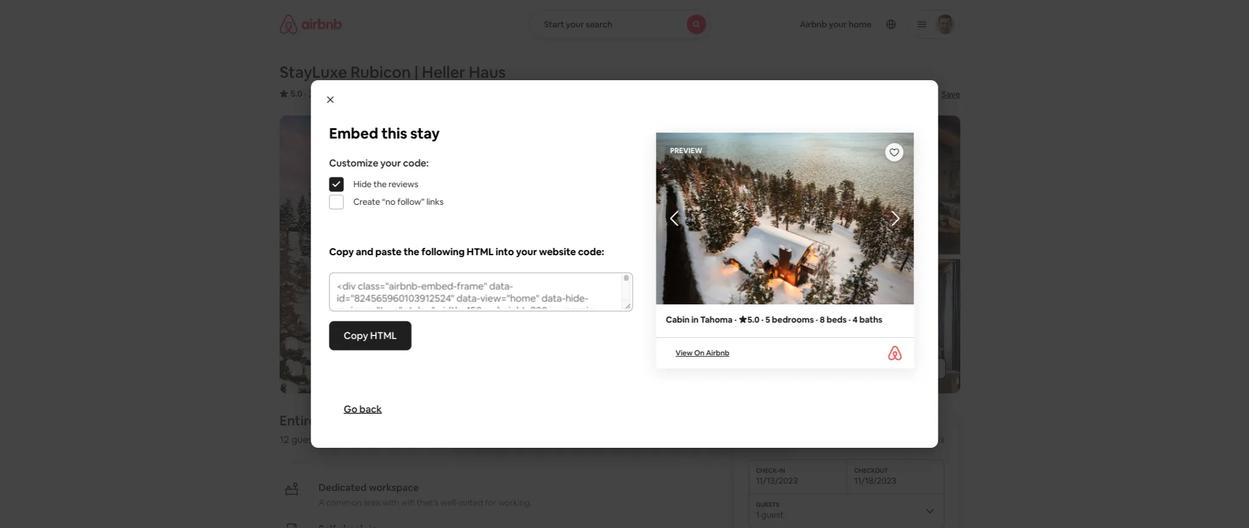 Task type: locate. For each thing, give the bounding box(es) containing it.
airbnb
[[706, 348, 730, 358]]

the right hide
[[374, 179, 387, 190]]

preview
[[671, 146, 703, 155]]

in
[[544, 167, 551, 180], [692, 314, 699, 325]]

beds
[[693, 167, 716, 180], [827, 314, 847, 325]]

1 vertical spatial html
[[370, 330, 397, 342]]

2 horizontal spatial your
[[566, 19, 584, 30]]

1 horizontal spatial ★5.0
[[739, 314, 760, 325]]

2 vertical spatial reviews
[[914, 433, 945, 444]]

the
[[374, 179, 387, 190], [404, 246, 420, 258]]

2 escape to our lavish mountain cabin in lake tahoe and wake up to the serenity of a sunrise overlooking the pristine waters of the lake. image from the left
[[625, 116, 791, 255]]

gather around the table for a feast with a view! enjoy the beauty of lake tahoe while savoring every bite in our modern rustic dining area. image
[[625, 260, 791, 394]]

copy
[[329, 246, 354, 258], [344, 330, 368, 342]]

1 vertical spatial 5
[[766, 314, 771, 325]]

guests
[[291, 434, 321, 446]]

copy html button
[[329, 322, 412, 351]]

whatsapp link
[[630, 264, 782, 309]]

show all photos button
[[850, 358, 946, 379]]

website
[[539, 246, 576, 258]]

0 horizontal spatial bedrooms
[[633, 167, 679, 180]]

0 vertical spatial 8
[[686, 167, 691, 180]]

copy inside button
[[344, 330, 368, 342]]

cozy up with loved ones in our luxurious living room, complete with comfortable sofas, a warm fireplace, and board games - the perfect spot for laughter, conversation, and relaxation in our modern, yet rustic mountain cabin. image
[[796, 116, 961, 255]]

4 inside embed modal dialog
[[853, 314, 858, 325]]

1 vertical spatial 4
[[853, 314, 858, 325]]

messages
[[514, 280, 559, 293]]

1 horizontal spatial the
[[404, 246, 420, 258]]

8 inside embed modal dialog
[[820, 314, 825, 325]]

2 vertical spatial your
[[516, 246, 537, 258]]

1 vertical spatial copy
[[344, 330, 368, 342]]

tahoma
[[553, 167, 589, 180], [701, 314, 733, 325]]

0 vertical spatial copy
[[329, 246, 354, 258]]

dedicated
[[319, 482, 367, 494]]

1 vertical spatial cabin in tahoma · ★5.0 · 5 bedrooms · 8 beds · 4 baths
[[666, 314, 883, 325]]

0 vertical spatial 5
[[625, 167, 631, 180]]

0 horizontal spatial the
[[374, 179, 387, 190]]

well-
[[441, 497, 459, 508]]

1 vertical spatial your
[[381, 157, 401, 169]]

stay
[[411, 124, 440, 143]]

0 horizontal spatial 22 reviews button
[[309, 88, 351, 100]]

1 vertical spatial cabin
[[666, 314, 690, 325]]

cabin in tahoma · ★5.0 · 5 bedrooms · 8 beds · 4 baths image
[[657, 133, 914, 305], [657, 133, 914, 305]]

|
[[415, 62, 419, 82]]

1 vertical spatial the
[[404, 246, 420, 258]]

5
[[625, 167, 631, 180], [766, 314, 771, 325]]

2 horizontal spatial reviews
[[914, 433, 945, 444]]

all
[[898, 363, 906, 374]]

0 vertical spatial the
[[374, 179, 387, 190]]

0 vertical spatial reviews
[[321, 88, 351, 99]]

common
[[327, 497, 362, 508]]

0 vertical spatial 22 reviews button
[[309, 88, 351, 100]]

0 vertical spatial in
[[544, 167, 551, 180]]

0 horizontal spatial beds
[[693, 167, 716, 180]]

0 horizontal spatial cabin
[[515, 167, 542, 180]]

1 horizontal spatial 22 reviews button
[[903, 433, 945, 444]]

0 horizontal spatial escape to our lavish mountain cabin in lake tahoe and wake up to the serenity of a sunrise overlooking the pristine waters of the lake. image
[[280, 116, 620, 394]]

go
[[344, 403, 358, 415]]

your right into
[[516, 246, 537, 258]]

cabin in tahoma · ★5.0 · 5 bedrooms · 8 beds · 4 baths inside embed modal dialog
[[666, 314, 883, 325]]

1 vertical spatial tahoma
[[701, 314, 733, 325]]

1 horizontal spatial reviews
[[389, 179, 419, 190]]

0 horizontal spatial reviews
[[321, 88, 351, 99]]

facebook
[[677, 336, 722, 349]]

show all photos
[[874, 363, 937, 374]]

airbnb belo image
[[888, 346, 903, 361]]

in inside embed modal dialog
[[692, 314, 699, 325]]

22 reviews button
[[309, 88, 351, 100], [903, 433, 945, 444]]

0 horizontal spatial baths
[[730, 167, 755, 180]]

1 horizontal spatial baths
[[860, 314, 883, 325]]

by
[[404, 412, 419, 430]]

your
[[566, 19, 584, 30], [381, 157, 401, 169], [516, 246, 537, 258]]

cabin in tahoma · ★5.0 · 5 bedrooms · 8 beds · 4 baths link
[[666, 314, 905, 325]]

·
[[304, 88, 307, 99], [591, 167, 594, 180], [621, 167, 623, 180], [681, 167, 683, 180], [718, 167, 720, 180], [735, 314, 737, 325], [762, 314, 764, 325], [816, 314, 818, 325], [849, 314, 851, 325]]

1 vertical spatial baths
[[860, 314, 883, 325]]

copy for copy and paste the following html into your website code :
[[329, 246, 354, 258]]

with
[[382, 497, 399, 508]]

0 vertical spatial ★5.0
[[596, 167, 619, 180]]

0 horizontal spatial tahoma
[[553, 167, 589, 180]]

1 vertical spatial 8
[[820, 314, 825, 325]]

into
[[496, 246, 514, 258]]

1 escape to our lavish mountain cabin in lake tahoe and wake up to the serenity of a sunrise overlooking the pristine waters of the lake. image from the left
[[280, 116, 620, 394]]

escape to our lavish mountain cabin in lake tahoe and wake up to the serenity of a sunrise overlooking the pristine waters of the lake. image
[[280, 116, 620, 394], [625, 116, 791, 255]]

22
[[309, 88, 319, 99], [903, 433, 913, 444]]

1 horizontal spatial in
[[692, 314, 699, 325]]

1 horizontal spatial escape to our lavish mountain cabin in lake tahoe and wake up to the serenity of a sunrise overlooking the pristine waters of the lake. image
[[625, 116, 791, 255]]

1 horizontal spatial 4
[[853, 314, 858, 325]]

wifi
[[401, 497, 415, 508]]

embed modal dialog
[[311, 80, 939, 448]]

0 vertical spatial beds
[[693, 167, 716, 180]]

0 horizontal spatial 22
[[309, 88, 319, 99]]

8
[[686, 167, 691, 180], [820, 314, 825, 325]]

escape to your own mountain oasis with stunning lake views, where luxury meets nature in a perfectly curated bedroom complete with plush linens, cozy pillows, beautiful curtains, a charming chair, and a touch of greenery to awaken your senses. image
[[796, 260, 961, 394]]

heller
[[422, 62, 466, 82]]

1 horizontal spatial 8
[[820, 314, 825, 325]]

0 horizontal spatial html
[[370, 330, 397, 342]]

1 vertical spatial 22
[[903, 433, 913, 444]]

area
[[364, 497, 381, 508]]

copy and paste the following html into your website code :
[[329, 246, 605, 258]]

reviews
[[321, 88, 351, 99], [389, 179, 419, 190], [914, 433, 945, 444]]

1 horizontal spatial your
[[516, 246, 537, 258]]

your inside start your search "button"
[[566, 19, 584, 30]]

the right paste at the left of page
[[404, 246, 420, 258]]

★5.0
[[596, 167, 619, 180], [739, 314, 760, 325]]

1 vertical spatial 22 reviews button
[[903, 433, 945, 444]]

a
[[319, 497, 325, 508]]

1 horizontal spatial cabin
[[666, 314, 690, 325]]

0 horizontal spatial ★5.0
[[596, 167, 619, 180]]

0 horizontal spatial 8
[[686, 167, 691, 180]]

your up hide the reviews at left
[[381, 157, 401, 169]]

1 vertical spatial ★5.0
[[739, 314, 760, 325]]

1 horizontal spatial bedrooms
[[772, 314, 814, 325]]

for
[[485, 497, 497, 508]]

1 horizontal spatial 5
[[766, 314, 771, 325]]

haus
[[469, 62, 506, 82]]

baths
[[730, 167, 755, 180], [860, 314, 883, 325]]

your for search
[[566, 19, 584, 30]]

your right start
[[566, 19, 584, 30]]

html inside button
[[370, 330, 397, 342]]

0 vertical spatial your
[[566, 19, 584, 30]]

1 horizontal spatial 22
[[903, 433, 913, 444]]

beds inside embed modal dialog
[[827, 314, 847, 325]]

0 vertical spatial html
[[467, 246, 494, 258]]

1 vertical spatial bedrooms
[[772, 314, 814, 325]]

1 vertical spatial beds
[[827, 314, 847, 325]]

12
[[280, 434, 289, 446]]

email
[[677, 224, 701, 237]]

entire cabin hosted by traci and benjamin 12 guests
[[280, 412, 543, 446]]

0 vertical spatial 4
[[722, 167, 728, 180]]

stayluxe
[[280, 62, 347, 82]]

0 horizontal spatial your
[[381, 157, 401, 169]]

1 vertical spatial in
[[692, 314, 699, 325]]

messages link
[[467, 264, 619, 309]]

1 horizontal spatial beds
[[827, 314, 847, 325]]

that's
[[417, 497, 439, 508]]

cabin
[[515, 167, 542, 180], [666, 314, 690, 325]]

1 vertical spatial reviews
[[389, 179, 419, 190]]

0 vertical spatial baths
[[730, 167, 755, 180]]

4
[[722, 167, 728, 180], [853, 314, 858, 325]]

this
[[382, 124, 407, 143]]

bedrooms inside embed modal dialog
[[772, 314, 814, 325]]

1 horizontal spatial tahoma
[[701, 314, 733, 325]]

html
[[467, 246, 494, 258], [370, 330, 397, 342]]

bedrooms
[[633, 167, 679, 180], [772, 314, 814, 325]]



Task type: vqa. For each thing, say whether or not it's contained in the screenshot.
10 inside the Kittilä, Finland Viewed 14,807 times last week Nov 10 – 15 $153 night
no



Task type: describe. For each thing, give the bounding box(es) containing it.
search
[[586, 19, 613, 30]]

view
[[676, 348, 693, 358]]

tahoma inside embed modal dialog
[[701, 314, 733, 325]]

whatsapp
[[677, 280, 726, 293]]

cabin inside embed modal dialog
[[666, 314, 690, 325]]

11/13/2023
[[756, 476, 798, 486]]

start your search
[[544, 19, 613, 30]]

create "no follow" links
[[354, 196, 444, 207]]

start
[[544, 19, 564, 30]]

Start your search search field
[[529, 10, 712, 39]]

show
[[874, 363, 896, 374]]

0 vertical spatial tahoma
[[553, 167, 589, 180]]

11/18/2023
[[855, 476, 897, 486]]

copy for copy html
[[344, 330, 368, 342]]

0 horizontal spatial in
[[544, 167, 551, 180]]

cabin
[[320, 412, 354, 430]]

reviews inside embed modal dialog
[[389, 179, 419, 190]]

0 vertical spatial cabin in tahoma · ★5.0 · 5 bedrooms · 8 beds · 4 baths
[[515, 167, 755, 180]]

code
[[578, 246, 602, 258]]

photos
[[908, 363, 937, 374]]

entire
[[280, 412, 317, 430]]

view on airbnb button
[[676, 348, 730, 358]]

workspace
[[369, 482, 419, 494]]

go back
[[344, 403, 382, 415]]

customize
[[329, 157, 379, 169]]

embed this stay
[[329, 124, 440, 143]]

back
[[360, 403, 382, 415]]

your for code:
[[381, 157, 401, 169]]

hide the reviews
[[354, 179, 419, 190]]

<div class="airbnb-embed-frame" data-id="824565960103912524" data-view="home" data-hide-reviews="true" style="width: 450px; height: 300px; margin: auto;"><a href="https://www.airbnb.com/rooms/824565960103912524?check_in=2023-11-13&amp;check_out=2023-11-18&amp;guests=1&amp;adults=1&amp;s=66&amp;source=embed_widget">View On Airbnb</a><a href="https://www.airbnb.com/rooms/824565960103912524?check_in=2023-11-13&amp;check_out=2023-11-18&amp;guests=1&amp;adults=1&amp;s=66&amp;source=embed_widget" rel="nofollow">Cabin in Tahoma · ★5.0 · 5 bedrooms · 8 beds · 4 baths</a><script async="" src="https://www.airbnb.com/embeddable/airbnb_jssdk"></script></div> text field
[[332, 275, 631, 309]]

5 inside embed modal dialog
[[766, 314, 771, 325]]

rubicon
[[351, 62, 411, 82]]

start your search button
[[529, 10, 712, 39]]

profile element
[[726, 0, 961, 49]]

view on airbnb
[[676, 348, 730, 358]]

and benjamin
[[456, 412, 543, 430]]

follow"
[[398, 196, 425, 207]]

hosted
[[357, 412, 401, 430]]

copy html
[[344, 330, 397, 342]]

5.0
[[291, 88, 303, 99]]

on
[[695, 348, 705, 358]]

working.
[[499, 497, 532, 508]]

stayluxe rubicon | heller haus
[[280, 62, 506, 82]]

paste
[[376, 246, 402, 258]]

0 horizontal spatial 4
[[722, 167, 728, 180]]

save
[[942, 89, 961, 100]]

0 vertical spatial 22
[[309, 88, 319, 99]]

0 vertical spatial cabin
[[515, 167, 542, 180]]

create
[[354, 196, 380, 207]]

facebook link
[[630, 320, 782, 365]]

22 reviews
[[903, 433, 945, 444]]

5.0 · 22 reviews
[[291, 88, 351, 99]]

0 vertical spatial bedrooms
[[633, 167, 679, 180]]

links
[[427, 196, 444, 207]]

0 horizontal spatial 5
[[625, 167, 631, 180]]

baths inside embed modal dialog
[[860, 314, 883, 325]]

following
[[422, 246, 465, 258]]

★5.0 inside embed modal dialog
[[739, 314, 760, 325]]

customize your code:
[[329, 157, 429, 169]]

go back button
[[344, 403, 382, 415]]

"no
[[382, 196, 396, 207]]

traci
[[422, 412, 453, 430]]

suited
[[459, 497, 483, 508]]

dedicated workspace a common area with wifi that's well-suited for working.
[[319, 482, 532, 508]]

email link
[[630, 208, 782, 253]]

embed
[[329, 124, 379, 143]]

1 horizontal spatial html
[[467, 246, 494, 258]]

and
[[356, 246, 374, 258]]

code:
[[403, 157, 429, 169]]

hide
[[354, 179, 372, 190]]

:
[[602, 246, 605, 258]]

save button
[[923, 84, 966, 105]]



